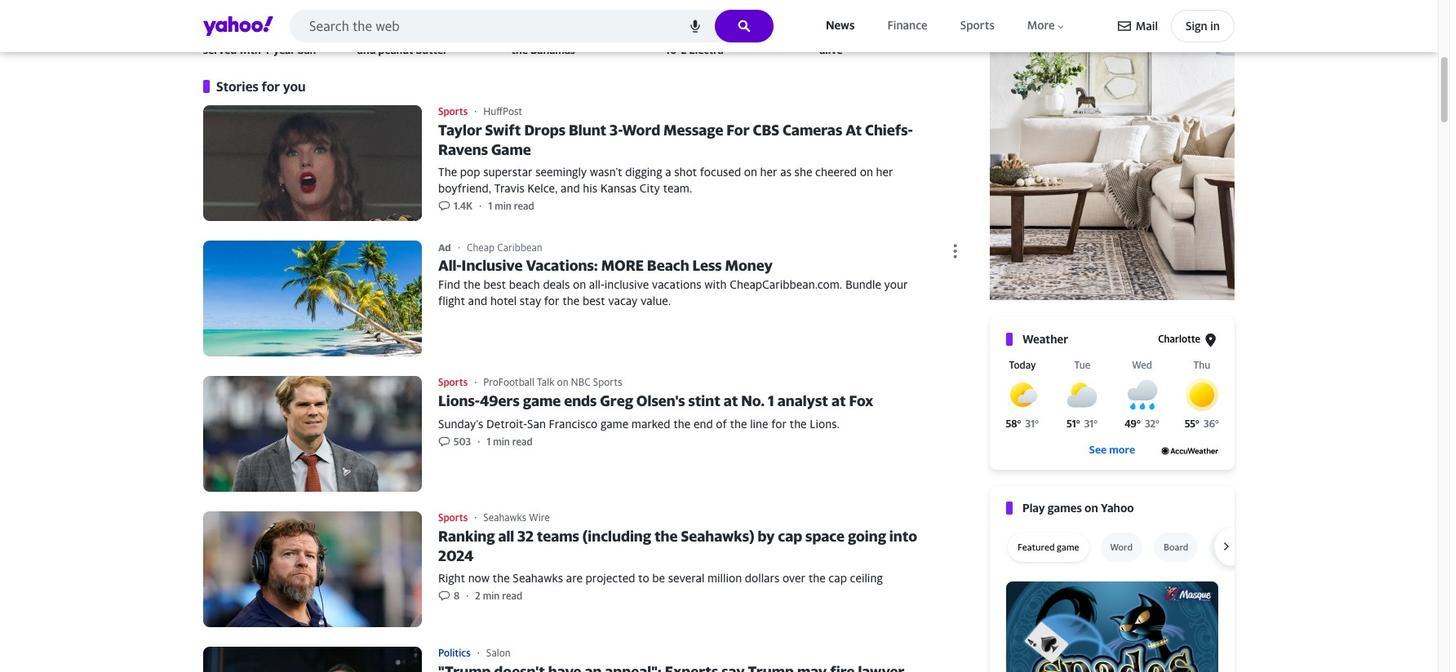 Task type: describe. For each thing, give the bounding box(es) containing it.
view your locations image
[[1204, 333, 1218, 348]]

stories for you
[[216, 78, 306, 95]]

58 ° 31 °
[[1006, 418, 1039, 430]]

mail
[[1136, 19, 1158, 33]]

wasn't
[[590, 165, 622, 179]]

end
[[694, 417, 713, 431]]

thu
[[1194, 359, 1211, 371]]

32 for °
[[1145, 418, 1155, 430]]

served
[[203, 43, 237, 56]]

u.s.
[[511, 29, 530, 42]]

find the best beach deals on all-inclusive vacations with cheapcaribbean.com. bundle your flight and hotel stay for the best vacay value.
[[438, 278, 908, 308]]

politics
[[438, 647, 471, 659]]

49
[[1125, 418, 1137, 430]]

min for all
[[483, 590, 500, 602]]

· for sports · huffpost
[[474, 105, 477, 117]]

alive
[[820, 43, 843, 56]]

foods
[[425, 29, 453, 42]]

Search query text field
[[290, 10, 774, 42]]

digging
[[625, 165, 662, 179]]

e
[[681, 43, 687, 56]]

superstar
[[483, 165, 533, 179]]

all
[[498, 528, 514, 545]]

francisco
[[549, 417, 598, 431]]

million
[[708, 571, 742, 585]]

shot
[[674, 165, 697, 179]]

and inside the gross 'defects' found in your favorite foods like pizza and peanut butter
[[357, 43, 376, 56]]

lions-49ers game ends greg olsen's stint at no. 1 analyst at fox link
[[203, 376, 964, 492]]

image 'appears to be [amelia] earhart's lockheed 10-e electra'
[[665, 15, 805, 56]]

yahoo
[[1101, 501, 1134, 515]]

your inside find the best beach deals on all-inclusive vacations with cheapcaribbean.com. bundle your flight and hotel stay for the best vacay value.
[[884, 278, 908, 292]]

ranking
[[438, 528, 495, 545]]

ranking all 32 teams (including the seahawks) by cap space going into 2024
[[438, 528, 917, 565]]

2024
[[438, 548, 474, 565]]

503 comments element
[[454, 436, 471, 449]]

the up 8 · 2 min read
[[493, 571, 510, 585]]

the down the 'deals'
[[562, 294, 580, 308]]

on inside find the best beach deals on all-inclusive vacations with cheapcaribbean.com. bundle your flight and hotel stay for the best vacay value.
[[573, 278, 586, 292]]

10-
[[665, 43, 681, 56]]

disqualified,
[[277, 29, 338, 42]]

today
[[1009, 359, 1036, 371]]

read for swift
[[514, 200, 534, 212]]

travel
[[565, 29, 593, 42]]

for right line
[[771, 417, 787, 431]]

games
[[1048, 501, 1082, 515]]

deals
[[543, 278, 570, 292]]

finance link
[[884, 15, 931, 36]]

32 for teams
[[517, 528, 534, 545]]

lockheed
[[757, 29, 805, 42]]

stint
[[688, 393, 721, 410]]

· for 1.4k · 1 min read
[[479, 200, 482, 212]]

ends
[[564, 393, 597, 410]]

sports · huffpost
[[438, 105, 522, 117]]

'defects'
[[407, 15, 447, 28]]

31 for 58 ° 31 °
[[1025, 418, 1035, 430]]

ban
[[298, 43, 316, 56]]

sports for ranking all 32 teams (including the seahawks) by cap space going into 2024
[[438, 511, 468, 524]]

this may be the 1st newborn great white shark ever seen alive link
[[820, 0, 964, 57]]

4-
[[263, 43, 273, 56]]

with inside 'olympics: russian skater kamila valieva disqualified, served with 4-year ban'
[[239, 43, 261, 56]]

beach
[[647, 257, 689, 274]]

4 ° from the left
[[1094, 418, 1098, 430]]

all-
[[589, 278, 605, 292]]

the right "over"
[[808, 571, 826, 585]]

sign
[[1186, 19, 1208, 33]]

in inside toolbar
[[1210, 19, 1220, 33]]

inclusive
[[605, 278, 649, 292]]

all-inclusive vacations: more beach less money
[[438, 257, 773, 274]]

advertisement element
[[990, 0, 1235, 300]]

focused
[[700, 165, 741, 179]]

at
[[846, 122, 862, 139]]

503
[[454, 436, 471, 448]]

seen
[[932, 29, 955, 42]]

and inside find the best beach deals on all-inclusive vacations with cheapcaribbean.com. bundle your flight and hotel stay for the best vacay value.
[[468, 294, 487, 308]]

mail link
[[1118, 11, 1158, 41]]

charlotte
[[1158, 333, 1201, 345]]

marked
[[632, 417, 671, 431]]

1 vertical spatial 1
[[768, 393, 774, 410]]

now
[[468, 571, 490, 585]]

boyfriend,
[[438, 181, 491, 195]]

vacay
[[608, 294, 638, 308]]

ranking all 32 teams (including the seahawks) by cap space going into 2024 link
[[203, 511, 964, 627]]

pizza
[[474, 29, 500, 42]]

· for sports · profootball talk on nbc sports
[[474, 376, 477, 388]]

caution':
[[607, 15, 649, 28]]

this
[[820, 15, 840, 28]]

his
[[583, 181, 598, 195]]

all-inclusive vacations: more beach less money link
[[438, 256, 923, 310]]

seemingly
[[535, 165, 587, 179]]

31 for 51 ° 31 °
[[1084, 418, 1094, 430]]

1 vertical spatial seahawks
[[513, 571, 563, 585]]

the right the find
[[463, 278, 481, 292]]

wire
[[529, 511, 550, 524]]

on left yahoo
[[1085, 501, 1098, 515]]

right
[[438, 571, 465, 585]]

olsen's
[[636, 393, 685, 410]]

503 · 1 min read
[[454, 436, 533, 448]]

the pop superstar seemingly wasn't digging a shot focused on her as she cheered on her boyfriend, travis kelce, and his kansas city team.
[[438, 165, 893, 195]]

like
[[455, 29, 472, 42]]

the down analyst
[[790, 417, 807, 431]]

kelce,
[[528, 181, 558, 195]]

the for the gross 'defects' found in your favorite foods like pizza and peanut butter
[[357, 15, 376, 28]]

sports right seen
[[960, 18, 995, 32]]

analyst
[[778, 393, 828, 410]]

on right the talk on the bottom of the page
[[557, 376, 568, 388]]

55 ° 36 °
[[1185, 418, 1219, 430]]

and inside the pop superstar seemingly wasn't digging a shot focused on her as she cheered on her boyfriend, travis kelce, and his kansas city team.
[[561, 181, 580, 195]]

over
[[783, 571, 806, 585]]

nbc
[[571, 376, 591, 388]]

play games on yahoo
[[1023, 501, 1134, 515]]

1 at from the left
[[724, 393, 738, 410]]

wed
[[1132, 359, 1152, 371]]

accuweather image
[[1161, 447, 1218, 455]]

be inside this may be the 1st newborn great white shark ever seen alive
[[866, 15, 878, 28]]

6 ° from the left
[[1155, 418, 1160, 430]]

sign in link
[[1171, 10, 1235, 42]]

money
[[725, 257, 773, 274]]



Task type: locate. For each thing, give the bounding box(es) containing it.
on right focused on the top
[[744, 165, 757, 179]]

the up right now the seahawks are projected to be several million dollars over the cap ceiling
[[654, 528, 678, 545]]

· for ad · cheap caribbean
[[458, 240, 460, 254]]

1 horizontal spatial be
[[755, 15, 768, 28]]

None search field
[[290, 10, 774, 42]]

issues
[[532, 29, 562, 42]]

the inside 'exercise increased caution': u.s. issues travel warning for the bahamas
[[511, 43, 528, 56]]

31 right 58
[[1025, 418, 1035, 430]]

2 at from the left
[[832, 393, 846, 410]]

1
[[488, 200, 492, 212], [768, 393, 774, 410], [487, 436, 491, 448]]

your right bundle
[[884, 278, 908, 292]]

in right sign
[[1210, 19, 1220, 33]]

1 vertical spatial the
[[438, 165, 457, 179]]

view ad options image
[[945, 242, 967, 259]]

russian
[[254, 15, 292, 28]]

more
[[601, 257, 644, 274]]

best up hotel
[[483, 278, 506, 292]]

at left fox
[[832, 393, 846, 410]]

city
[[640, 181, 660, 195]]

for inside find the best beach deals on all-inclusive vacations with cheapcaribbean.com. bundle your flight and hotel stay for the best vacay value.
[[544, 294, 560, 308]]

32 inside ranking all 32 teams (including the seahawks) by cap space going into 2024
[[517, 528, 534, 545]]

cheap
[[467, 241, 495, 254]]

min down travis
[[495, 200, 512, 212]]

going
[[848, 528, 886, 545]]

for down caution':
[[638, 29, 653, 42]]

more
[[1027, 18, 1055, 32]]

ceiling
[[850, 571, 883, 585]]

at left no.
[[724, 393, 738, 410]]

sports up taylor
[[438, 105, 468, 117]]

be left the several
[[652, 571, 665, 585]]

1 for ravens
[[488, 200, 492, 212]]

1 her from the left
[[760, 165, 777, 179]]

with down less
[[704, 278, 727, 292]]

2 ° from the left
[[1035, 418, 1039, 430]]

2 horizontal spatial and
[[561, 181, 580, 195]]

all-
[[438, 257, 462, 274]]

0 vertical spatial to
[[742, 15, 753, 28]]

the left gross on the top left of page
[[357, 15, 376, 28]]

less
[[692, 257, 722, 274]]

1 horizontal spatial cap
[[829, 571, 847, 585]]

31
[[1025, 418, 1035, 430], [1084, 418, 1094, 430]]

for
[[638, 29, 653, 42], [262, 78, 280, 95], [544, 294, 560, 308], [771, 417, 787, 431]]

her down chiefs-
[[876, 165, 893, 179]]

cap right by
[[778, 528, 802, 545]]

1 down detroit-
[[487, 436, 491, 448]]

huffpost
[[483, 105, 522, 117]]

· for sports · seahawks wire
[[474, 511, 477, 524]]

· right 1.4k
[[479, 200, 482, 212]]

· up taylor
[[474, 105, 477, 117]]

ad
[[438, 241, 451, 254]]

1 vertical spatial your
[[884, 278, 908, 292]]

· for 8 · 2 min read
[[466, 590, 469, 602]]

the down u.s.
[[511, 43, 528, 56]]

for inside 'exercise increased caution': u.s. issues travel warning for the bahamas
[[638, 29, 653, 42]]

8 comments element
[[454, 590, 460, 603]]

electra'
[[689, 43, 726, 56]]

read down san
[[512, 436, 533, 448]]

sign in
[[1186, 19, 1220, 33]]

this may be the 1st newborn great white shark ever seen alive
[[820, 15, 959, 56]]

1 vertical spatial game
[[601, 417, 629, 431]]

tue
[[1074, 359, 1091, 371]]

51 ° 31 °
[[1067, 418, 1098, 430]]

1 vertical spatial and
[[561, 181, 580, 195]]

be inside image 'appears to be [amelia] earhart's lockheed 10-e electra'
[[755, 15, 768, 28]]

chiefs-
[[865, 122, 913, 139]]

best
[[483, 278, 506, 292], [583, 294, 605, 308]]

8 · 2 min read
[[454, 590, 522, 602]]

you
[[283, 78, 306, 95]]

1 horizontal spatial in
[[1210, 19, 1220, 33]]

your down gross on the top left of page
[[357, 29, 380, 42]]

and left hotel
[[468, 294, 487, 308]]

1.4k · 1 min read
[[454, 200, 534, 212]]

game down the talk on the bottom of the page
[[523, 393, 561, 410]]

0 vertical spatial read
[[514, 200, 534, 212]]

sports for taylor swift drops blunt 3-word message for cbs cameras at chiefs- ravens game
[[438, 105, 468, 117]]

1 ° from the left
[[1017, 418, 1021, 430]]

51
[[1067, 418, 1076, 430]]

0 vertical spatial seahawks
[[483, 511, 527, 524]]

and down seemingly
[[561, 181, 580, 195]]

see
[[1089, 443, 1107, 456]]

taylor swift drops blunt 3-word message for cbs cameras at chiefs- ravens game link
[[203, 105, 964, 221]]

2 vertical spatial and
[[468, 294, 487, 308]]

1 horizontal spatial to
[[742, 15, 753, 28]]

cheapcaribbean.com.
[[730, 278, 842, 292]]

with
[[239, 43, 261, 56], [704, 278, 727, 292]]

your
[[357, 29, 380, 42], [884, 278, 908, 292]]

2 vertical spatial min
[[483, 590, 500, 602]]

0 horizontal spatial with
[[239, 43, 261, 56]]

· for 503 · 1 min read
[[478, 436, 480, 448]]

the for the pop superstar seemingly wasn't digging a shot focused on her as she cheered on her boyfriend, travis kelce, and his kansas city team.
[[438, 165, 457, 179]]

· right ad
[[458, 240, 460, 254]]

· up lions-
[[474, 376, 477, 388]]

1 horizontal spatial the
[[438, 165, 457, 179]]

2 her from the left
[[876, 165, 893, 179]]

the inside the gross 'defects' found in your favorite foods like pizza and peanut butter
[[357, 15, 376, 28]]

1 31 from the left
[[1025, 418, 1035, 430]]

the inside ranking all 32 teams (including the seahawks) by cap space going into 2024
[[654, 528, 678, 545]]

min for 49ers
[[493, 436, 510, 448]]

0 horizontal spatial in
[[482, 15, 491, 28]]

may
[[842, 15, 863, 28]]

1 horizontal spatial your
[[884, 278, 908, 292]]

are
[[566, 571, 583, 585]]

she
[[795, 165, 812, 179]]

1 vertical spatial min
[[493, 436, 510, 448]]

0 vertical spatial cap
[[778, 528, 802, 545]]

32 right 49
[[1145, 418, 1155, 430]]

1 horizontal spatial 32
[[1145, 418, 1155, 430]]

· right 503
[[478, 436, 480, 448]]

read right 2
[[502, 590, 522, 602]]

image
[[665, 15, 696, 28]]

49 ° 32 °
[[1125, 418, 1160, 430]]

more button
[[1024, 15, 1069, 36]]

0 vertical spatial min
[[495, 200, 512, 212]]

2 vertical spatial read
[[502, 590, 522, 602]]

sports up lions-
[[438, 376, 468, 388]]

toolbar containing mail
[[1118, 10, 1235, 42]]

the left pop
[[438, 165, 457, 179]]

32
[[1145, 418, 1155, 430], [517, 528, 534, 545]]

0 vertical spatial the
[[357, 15, 376, 28]]

seahawks up all
[[483, 511, 527, 524]]

on right cheered
[[860, 165, 873, 179]]

2 31 from the left
[[1084, 418, 1094, 430]]

1 horizontal spatial her
[[876, 165, 893, 179]]

1 vertical spatial 32
[[517, 528, 534, 545]]

right now the seahawks are projected to be several million dollars over the cap ceiling
[[438, 571, 883, 585]]

0 horizontal spatial and
[[357, 43, 376, 56]]

earhart's
[[710, 29, 755, 42]]

drops
[[524, 122, 566, 139]]

bundle
[[845, 278, 881, 292]]

to inside image 'appears to be [amelia] earhart's lockheed 10-e electra'
[[742, 15, 753, 28]]

0 vertical spatial and
[[357, 43, 376, 56]]

ad · cheap caribbean
[[438, 240, 542, 254]]

(including
[[583, 528, 651, 545]]

49ers
[[480, 393, 520, 410]]

fox
[[849, 393, 874, 410]]

kansas
[[600, 181, 637, 195]]

0 horizontal spatial the
[[357, 15, 376, 28]]

be up white
[[866, 15, 878, 28]]

0 horizontal spatial to
[[638, 571, 649, 585]]

kamila
[[203, 29, 237, 42]]

1 horizontal spatial 31
[[1084, 418, 1094, 430]]

bahamas
[[530, 43, 575, 56]]

seahawks)
[[681, 528, 755, 545]]

with inside find the best beach deals on all-inclusive vacations with cheapcaribbean.com. bundle your flight and hotel stay for the best vacay value.
[[704, 278, 727, 292]]

0 vertical spatial best
[[483, 278, 506, 292]]

and left peanut
[[357, 43, 376, 56]]

stories
[[216, 78, 259, 95]]

0 vertical spatial 32
[[1145, 418, 1155, 430]]

best down all-
[[583, 294, 605, 308]]

· left the salon
[[477, 647, 480, 659]]

1 vertical spatial with
[[704, 278, 727, 292]]

1 horizontal spatial with
[[704, 278, 727, 292]]

·
[[474, 105, 477, 117], [479, 200, 482, 212], [458, 240, 460, 254], [474, 376, 477, 388], [478, 436, 480, 448], [474, 511, 477, 524], [466, 590, 469, 602], [477, 647, 480, 659]]

0 vertical spatial game
[[523, 393, 561, 410]]

0 horizontal spatial cap
[[778, 528, 802, 545]]

min right 2
[[483, 590, 500, 602]]

sports up ranking
[[438, 511, 468, 524]]

0 vertical spatial 1
[[488, 200, 492, 212]]

1 for fox
[[487, 436, 491, 448]]

1 horizontal spatial and
[[468, 294, 487, 308]]

more
[[1109, 443, 1135, 456]]

the left end
[[673, 417, 691, 431]]

sports up greg
[[593, 376, 622, 388]]

shark
[[878, 29, 906, 42]]

travis
[[494, 181, 525, 195]]

seahawks left are
[[513, 571, 563, 585]]

· up ranking
[[474, 511, 477, 524]]

olympics: russian skater kamila valieva disqualified, served with 4-year ban
[[203, 15, 338, 56]]

2
[[475, 590, 480, 602]]

for left "you"
[[262, 78, 280, 95]]

be right search icon
[[755, 15, 768, 28]]

1 horizontal spatial game
[[601, 417, 629, 431]]

2 horizontal spatial be
[[866, 15, 878, 28]]

min for swift
[[495, 200, 512, 212]]

the up shark
[[880, 15, 897, 28]]

olympics:
[[203, 15, 252, 28]]

read for all
[[502, 590, 522, 602]]

talk
[[537, 376, 555, 388]]

tab list
[[990, 527, 1250, 572]]

to up earhart's
[[742, 15, 753, 28]]

her left as
[[760, 165, 777, 179]]

0 horizontal spatial 32
[[517, 528, 534, 545]]

search image
[[738, 20, 751, 33]]

line
[[750, 417, 768, 431]]

0 horizontal spatial at
[[724, 393, 738, 410]]

31 right 51 in the right bottom of the page
[[1084, 418, 1094, 430]]

game down greg
[[601, 417, 629, 431]]

cameras
[[783, 122, 842, 139]]

3-
[[610, 122, 622, 139]]

'exercise
[[511, 15, 554, 28]]

0 horizontal spatial her
[[760, 165, 777, 179]]

cap inside ranking all 32 teams (including the seahawks) by cap space going into 2024
[[778, 528, 802, 545]]

dollars
[[745, 571, 780, 585]]

1 vertical spatial cap
[[829, 571, 847, 585]]

0 horizontal spatial be
[[652, 571, 665, 585]]

1 vertical spatial best
[[583, 294, 605, 308]]

1 vertical spatial read
[[512, 436, 533, 448]]

caribbean
[[497, 241, 542, 254]]

2 vertical spatial 1
[[487, 436, 491, 448]]

1 horizontal spatial at
[[832, 393, 846, 410]]

cap left ceiling
[[829, 571, 847, 585]]

0 vertical spatial your
[[357, 29, 380, 42]]

· for politics · salon
[[477, 647, 480, 659]]

0 horizontal spatial your
[[357, 29, 380, 42]]

1.4k comments element
[[454, 200, 473, 213]]

min down detroit-
[[493, 436, 510, 448]]

warning
[[596, 29, 636, 42]]

stay
[[520, 294, 541, 308]]

by
[[758, 528, 775, 545]]

ravens
[[438, 141, 488, 158]]

1 horizontal spatial best
[[583, 294, 605, 308]]

read for 49ers
[[512, 436, 533, 448]]

read down travis
[[514, 200, 534, 212]]

white
[[848, 29, 876, 42]]

1 right no.
[[768, 393, 774, 410]]

· left 2
[[466, 590, 469, 602]]

32 right all
[[517, 528, 534, 545]]

the inside this may be the 1st newborn great white shark ever seen alive
[[880, 15, 897, 28]]

the inside the pop superstar seemingly wasn't digging a shot focused on her as she cheered on her boyfriend, travis kelce, and his kansas city team.
[[438, 165, 457, 179]]

vacations
[[652, 278, 702, 292]]

0 horizontal spatial best
[[483, 278, 506, 292]]

5 ° from the left
[[1137, 418, 1141, 430]]

for down the 'deals'
[[544, 294, 560, 308]]

with down valieva
[[239, 43, 261, 56]]

the gross 'defects' found in your favorite foods like pizza and peanut butter
[[357, 15, 500, 56]]

3 ° from the left
[[1076, 418, 1080, 430]]

7 ° from the left
[[1195, 418, 1200, 430]]

in inside the gross 'defects' found in your favorite foods like pizza and peanut butter
[[482, 15, 491, 28]]

sports for lions-49ers game ends greg olsen's stint at no. 1 analyst at fox
[[438, 376, 468, 388]]

8 ° from the left
[[1215, 418, 1219, 430]]

message
[[664, 122, 723, 139]]

space
[[806, 528, 845, 545]]

55
[[1185, 418, 1195, 430]]

in up the pizza
[[482, 15, 491, 28]]

0 horizontal spatial game
[[523, 393, 561, 410]]

toolbar
[[1118, 10, 1235, 42]]

0 horizontal spatial 31
[[1025, 418, 1035, 430]]

game
[[491, 141, 531, 158]]

your inside the gross 'defects' found in your favorite foods like pizza and peanut butter
[[357, 29, 380, 42]]

1st
[[899, 15, 913, 28]]

on left all-
[[573, 278, 586, 292]]

1 right 1.4k
[[488, 200, 492, 212]]

team.
[[663, 181, 692, 195]]

san
[[527, 417, 546, 431]]

profootball
[[483, 376, 534, 388]]

1 vertical spatial to
[[638, 571, 649, 585]]

to right projected
[[638, 571, 649, 585]]

sunday's detroit-san francisco game marked the end of the line for the lions.
[[438, 417, 840, 431]]

'appears
[[698, 15, 740, 28]]

the right of
[[730, 417, 747, 431]]

0 vertical spatial with
[[239, 43, 261, 56]]

58
[[1006, 418, 1017, 430]]



Task type: vqa. For each thing, say whether or not it's contained in the screenshot.
between
no



